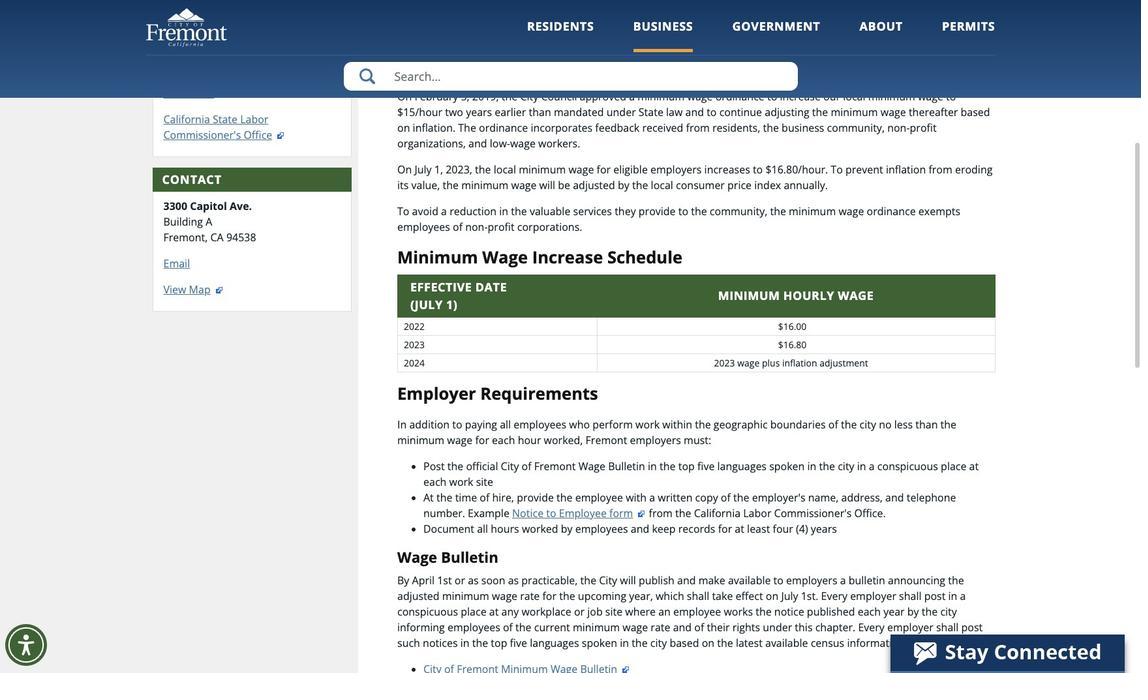 Task type: vqa. For each thing, say whether or not it's contained in the screenshot.
Commissioner's in the "California State Labor Commissioner's Office"
yes



Task type: locate. For each thing, give the bounding box(es) containing it.
than inside background on february 5, 2019, the city council approved a minimum wage ordinance to increase our local minimum wage to $15/hour two years earlier than mandated under state law and to continue adjusting the minimum wage thereafter based on inflation. the ordinance incorporates feedback received from residents, the business community, non-profit organizations, and low-wage workers.
[[529, 105, 551, 119]]

california down copy
[[694, 507, 741, 521]]

0 vertical spatial inflation
[[886, 163, 926, 177]]

0 horizontal spatial based
[[670, 636, 699, 651]]

to down consumer
[[679, 204, 689, 219]]

0 horizontal spatial community,
[[710, 204, 768, 219]]

labor inside california state labor commissioner's office
[[240, 112, 269, 126]]

adjusted down the april
[[398, 589, 440, 604]]

employers up "1st."
[[787, 574, 838, 588]]

1 vertical spatial top
[[491, 636, 507, 651]]

job
[[588, 605, 603, 619]]

1 horizontal spatial community,
[[827, 121, 885, 135]]

1 horizontal spatial adjusted
[[573, 178, 615, 193]]

wage up any
[[492, 589, 518, 604]]

0 horizontal spatial on
[[398, 121, 410, 135]]

0 horizontal spatial state
[[213, 112, 238, 126]]

to inside to avoid a reduction in the valuable services they provide to the community, the minimum wage ordinance exempts employees of non-profit corporations.
[[679, 204, 689, 219]]

to inside in addition to paying all employees who perform work within the geographic boundaries of the city no less than the minimum wage for each hour worked, fremont employers must:
[[453, 418, 463, 432]]

minimum inside city of fremont minimum wage ordinance
[[241, 70, 288, 85]]

0 horizontal spatial spoken
[[582, 636, 617, 651]]

1 vertical spatial will
[[620, 574, 636, 588]]

by
[[398, 574, 410, 588]]

official
[[466, 460, 498, 474]]

size:
[[949, 15, 967, 27]]

1 horizontal spatial to
[[831, 163, 843, 177]]

fremont inside city of fremont minimum wage ordinance
[[197, 70, 239, 85]]

0 vertical spatial on
[[398, 89, 412, 104]]

on up its
[[398, 163, 412, 177]]

received
[[643, 121, 684, 135]]

wage inside post the official city of fremont wage bulletin in the top five languages spoken in the city in a conspicuous place at each work site
[[579, 460, 606, 474]]

background on february 5, 2019, the city council approved a minimum wage ordinance to increase our local minimum wage to $15/hour two years earlier than mandated under state law and to continue adjusting the minimum wage thereafter based on inflation. the ordinance incorporates feedback received from residents, the business community, non-profit organizations, and low-wage workers.
[[398, 60, 991, 151]]

provide up the notice
[[517, 491, 554, 505]]

1 horizontal spatial local
[[651, 178, 674, 193]]

ordinance up low- in the top left of the page
[[479, 121, 528, 135]]

in
[[398, 418, 407, 432]]

on
[[398, 121, 410, 135], [766, 589, 779, 604], [702, 636, 715, 651]]

profit inside background on february 5, 2019, the city council approved a minimum wage ordinance to increase our local minimum wage to $15/hour two years earlier than mandated under state law and to continue adjusting the minimum wage thereafter based on inflation. the ordinance incorporates feedback received from residents, the business community, non-profit organizations, and low-wage workers.
[[910, 121, 937, 135]]

city.
[[943, 636, 963, 651]]

0 horizontal spatial as
[[468, 574, 479, 588]]

background
[[398, 60, 498, 83]]

to up notice
[[774, 574, 784, 588]]

a up the address, at the right bottom
[[869, 460, 875, 474]]

city up city.
[[941, 605, 957, 619]]

state inside background on february 5, 2019, the city council approved a minimum wage ordinance to increase our local minimum wage to $15/hour two years earlier than mandated under state law and to continue adjusting the minimum wage thereafter based on inflation. the ordinance incorporates feedback received from residents, the business community, non-profit organizations, and low-wage workers.
[[639, 105, 664, 119]]

1 vertical spatial place
[[461, 605, 487, 619]]

fremont,
[[164, 231, 208, 245]]

employees up hour
[[514, 418, 567, 432]]

2 on from the top
[[398, 163, 412, 177]]

and left keep
[[631, 522, 650, 537]]

font
[[929, 15, 947, 27]]

by inside "on july 1, 2023, the local minimum wage for eligible employers increases to $16.80/hour. to prevent inflation from eroding its value, the minimum wage will be adjusted by the local consumer price index annually."
[[618, 178, 630, 193]]

1 horizontal spatial will
[[620, 574, 636, 588]]

1 vertical spatial july
[[782, 589, 799, 604]]

schedule
[[608, 246, 683, 269]]

wage inside to avoid a reduction in the valuable services they provide to the community, the minimum wage ordinance exempts employees of non-profit corporations.
[[839, 204, 864, 219]]

of inside city of fremont minimum wage flyer
[[184, 28, 194, 43]]

all
[[500, 418, 511, 432], [477, 522, 488, 537]]

1 horizontal spatial state
[[639, 105, 664, 119]]

0 horizontal spatial will
[[540, 178, 556, 193]]

building
[[164, 215, 203, 229]]

our
[[824, 89, 841, 104]]

1 vertical spatial based
[[670, 636, 699, 651]]

1 horizontal spatial place
[[941, 460, 967, 474]]

city up 'earlier'
[[520, 89, 539, 104]]

employees down employee on the bottom
[[576, 522, 628, 537]]

any
[[502, 605, 519, 619]]

fremont down worked,
[[534, 460, 576, 474]]

employers up consumer
[[651, 163, 702, 177]]

on inside background on february 5, 2019, the city council approved a minimum wage ordinance to increase our local minimum wage to $15/hour two years earlier than mandated under state law and to continue adjusting the minimum wage thereafter based on inflation. the ordinance incorporates feedback received from residents, the business community, non-profit organizations, and low-wage workers.
[[398, 121, 410, 135]]

based inside wage bulletin by april 1st or as soon as practicable, the city will publish and make available to employers a bulletin announcing the adjusted minimum wage rate for the upcoming year, which shall take effect on july 1st. every employer shall post in a conspicuous place at any workplace or job site where an employee works the notice published each year by the city informing employees of the current minimum wage rate and of their rights under this chapter. every employer shall post such notices in the top five languages spoken in the city based on the latest available census information for the city.
[[670, 636, 699, 651]]

1 horizontal spatial under
[[763, 621, 793, 635]]

- link
[[986, 15, 998, 27]]

0 vertical spatial place
[[941, 460, 967, 474]]

0 vertical spatial california
[[164, 112, 210, 126]]

0 horizontal spatial from
[[649, 507, 673, 521]]

$16.80/hour.
[[766, 163, 828, 177]]

than down council
[[529, 105, 551, 119]]

minimum down links
[[241, 28, 288, 43]]

1 horizontal spatial bulletin
[[608, 460, 646, 474]]

office
[[244, 128, 272, 142]]

feedback
[[596, 121, 640, 135]]

the left no
[[841, 418, 857, 432]]

city inside post the official city of fremont wage bulletin in the top five languages spoken in the city in a conspicuous place at each work site
[[501, 460, 519, 474]]

of down "reduction"
[[453, 220, 463, 234]]

non-
[[888, 121, 910, 135], [466, 220, 488, 234]]

than right the less
[[916, 418, 938, 432]]

than
[[529, 105, 551, 119], [916, 418, 938, 432]]

0 vertical spatial non-
[[888, 121, 910, 135]]

1 vertical spatial provide
[[517, 491, 554, 505]]

non- down thereafter
[[888, 121, 910, 135]]

1 vertical spatial available
[[766, 636, 808, 651]]

increases
[[705, 163, 750, 177]]

conspicuous up telephone
[[878, 460, 939, 474]]

top down the must:
[[679, 460, 695, 474]]

0 horizontal spatial bulletin
[[441, 548, 499, 568]]

employee up their
[[674, 605, 721, 619]]

1 vertical spatial rate
[[651, 621, 671, 635]]

of right boundaries
[[829, 418, 839, 432]]

on inside "on july 1, 2023, the local minimum wage for eligible employers increases to $16.80/hour. to prevent inflation from eroding its value, the minimum wage will be adjusted by the local consumer price index annually."
[[398, 163, 412, 177]]

on right effect
[[766, 589, 779, 604]]

0 vertical spatial spoken
[[770, 460, 805, 474]]

by right "year"
[[908, 605, 919, 619]]

wage down prevent
[[839, 204, 864, 219]]

commissioner's down 'ordinance' at the left top
[[164, 128, 241, 142]]

no
[[879, 418, 892, 432]]

shall down make
[[687, 589, 710, 604]]

city inside background on february 5, 2019, the city council approved a minimum wage ordinance to increase our local minimum wage to $15/hour two years earlier than mandated under state law and to continue adjusting the minimum wage thereafter based on inflation. the ordinance incorporates feedback received from residents, the business community, non-profit organizations, and low-wage workers.
[[520, 89, 539, 104]]

1 horizontal spatial ordinance
[[716, 89, 765, 104]]

of up flyer
[[184, 28, 194, 43]]

1 horizontal spatial based
[[961, 105, 991, 119]]

earlier
[[495, 105, 526, 119]]

1 horizontal spatial work
[[636, 418, 660, 432]]

0 horizontal spatial non-
[[466, 220, 488, 234]]

2 vertical spatial at
[[489, 605, 499, 619]]

wage up be
[[569, 163, 594, 177]]

1,
[[435, 163, 443, 177]]

0 horizontal spatial provide
[[517, 491, 554, 505]]

1 vertical spatial labor
[[744, 507, 772, 521]]

wage down paying
[[447, 434, 473, 448]]

work inside post the official city of fremont wage bulletin in the top five languages spoken in the city in a conspicuous place at each work site
[[449, 475, 474, 490]]

minimum inside city of fremont minimum wage flyer
[[241, 28, 288, 43]]

workers.
[[539, 136, 581, 151]]

the down the our
[[813, 105, 829, 119]]

ave.
[[230, 199, 252, 214]]

by
[[618, 178, 630, 193], [561, 522, 573, 537], [908, 605, 919, 619]]

california down 'ordinance' at the left top
[[164, 112, 210, 126]]

about link
[[860, 18, 903, 52]]

1 vertical spatial employee
[[674, 605, 721, 619]]

1 horizontal spatial as
[[508, 574, 519, 588]]

in down in addition to paying all employees who perform work within the geographic boundaries of the city no less than the minimum wage for each hour worked, fremont employers must:
[[648, 460, 657, 474]]

law
[[666, 105, 683, 119]]

1 horizontal spatial or
[[574, 605, 585, 619]]

2024
[[404, 357, 425, 369]]

by inside wage bulletin by april 1st or as soon as practicable, the city will publish and make available to employers a bulletin announcing the adjusted minimum wage rate for the upcoming year, which shall take effect on july 1st. every employer shall post in a conspicuous place at any workplace or job site where an employee works the notice published each year by the city informing employees of the current minimum wage rate and of their rights under this chapter. every employer shall post such notices in the top five languages spoken in the city based on the latest available census information for the city.
[[908, 605, 919, 619]]

will
[[540, 178, 556, 193], [620, 574, 636, 588]]

employees inside to avoid a reduction in the valuable services they provide to the community, the minimum wage ordinance exempts employees of non-profit corporations.
[[398, 220, 450, 234]]

under inside background on february 5, 2019, the city council approved a minimum wage ordinance to increase our local minimum wage to $15/hour two years earlier than mandated under state law and to continue adjusting the minimum wage thereafter based on inflation. the ordinance incorporates feedback received from residents, the business community, non-profit organizations, and low-wage workers.
[[607, 105, 636, 119]]

ordinance up continue
[[716, 89, 765, 104]]

1 vertical spatial non-
[[466, 220, 488, 234]]

inflation inside "on july 1, 2023, the local minimum wage for eligible employers increases to $16.80/hour. to prevent inflation from eroding its value, the minimum wage will be adjusted by the local consumer price index annually."
[[886, 163, 926, 177]]

0 vertical spatial 2023
[[404, 339, 425, 351]]

on up $15/hour
[[398, 89, 412, 104]]

1 horizontal spatial profit
[[910, 121, 937, 135]]

upcoming
[[578, 589, 627, 604]]

or
[[455, 574, 465, 588], [574, 605, 585, 619]]

1 horizontal spatial five
[[698, 460, 715, 474]]

1 vertical spatial under
[[763, 621, 793, 635]]

1 vertical spatial adjusted
[[398, 589, 440, 604]]

wage down 'earlier'
[[510, 136, 536, 151]]

1 vertical spatial spoken
[[582, 636, 617, 651]]

number.
[[424, 507, 465, 521]]

minimum down annually.
[[789, 204, 836, 219]]

0 horizontal spatial labor
[[240, 112, 269, 126]]

non- inside background on february 5, 2019, the city council approved a minimum wage ordinance to increase our local minimum wage to $15/hour two years earlier than mandated under state law and to continue adjusting the minimum wage thereafter based on inflation. the ordinance incorporates feedback received from residents, the business community, non-profit organizations, and low-wage workers.
[[888, 121, 910, 135]]

shall down announcing
[[900, 589, 922, 604]]

chapter.
[[816, 621, 856, 635]]

0 vertical spatial every
[[822, 589, 848, 604]]

post
[[925, 589, 946, 604], [962, 621, 983, 635]]

employers inside "on july 1, 2023, the local minimum wage for eligible employers increases to $16.80/hour. to prevent inflation from eroding its value, the minimum wage will be adjusted by the local consumer price index annually."
[[651, 163, 702, 177]]

and
[[686, 105, 704, 119], [469, 136, 487, 151], [886, 491, 904, 505], [631, 522, 650, 537], [678, 574, 696, 588], [673, 621, 692, 635]]

avoid
[[412, 204, 439, 219]]

(july
[[411, 297, 443, 313]]

0 vertical spatial minimum
[[241, 28, 288, 43]]

labor
[[240, 112, 269, 126], [744, 507, 772, 521]]

name,
[[809, 491, 839, 505]]

of inside post the official city of fremont wage bulletin in the top five languages spoken in the city in a conspicuous place at each work site
[[522, 460, 532, 474]]

city left no
[[860, 418, 877, 432]]

its
[[398, 178, 409, 193]]

2 vertical spatial from
[[649, 507, 673, 521]]

top
[[679, 460, 695, 474], [491, 636, 507, 651]]

1 horizontal spatial languages
[[718, 460, 767, 474]]

site down the official on the bottom left of the page
[[476, 475, 493, 490]]

0 vertical spatial employers
[[651, 163, 702, 177]]

fremont down links
[[197, 28, 239, 43]]

2023 up 2024
[[404, 339, 425, 351]]

inflation down $16.80
[[783, 357, 818, 369]]

1 on from the top
[[398, 89, 412, 104]]

each left hour
[[492, 434, 515, 448]]

on down their
[[702, 636, 715, 651]]

community, down price
[[710, 204, 768, 219]]

1 horizontal spatial commissioner's
[[775, 507, 852, 521]]

in inside to avoid a reduction in the valuable services they provide to the community, the minimum wage ordinance exempts employees of non-profit corporations.
[[500, 204, 509, 219]]

0 vertical spatial each
[[492, 434, 515, 448]]

1st
[[437, 574, 452, 588]]

of
[[184, 28, 194, 43], [184, 70, 194, 85], [453, 220, 463, 234], [829, 418, 839, 432], [522, 460, 532, 474], [480, 491, 490, 505], [721, 491, 731, 505], [503, 621, 513, 635], [695, 621, 705, 635]]

top inside wage bulletin by april 1st or as soon as practicable, the city will publish and make available to employers a bulletin announcing the adjusted minimum wage rate for the upcoming year, which shall take effect on july 1st. every employer shall post in a conspicuous place at any workplace or job site where an employee works the notice published each year by the city informing employees of the current minimum wage rate and of their rights under this chapter. every employer shall post such notices in the top five languages spoken in the city based on the latest available census information for the city.
[[491, 636, 507, 651]]

1)
[[446, 297, 458, 313]]

city up 'ordinance' at the left top
[[164, 70, 182, 85]]

1 vertical spatial to
[[398, 204, 410, 219]]

0 vertical spatial than
[[529, 105, 551, 119]]

2 horizontal spatial at
[[970, 460, 979, 474]]

contact
[[162, 171, 222, 187]]

Search text field
[[344, 62, 798, 91]]

by down notice to employee form
[[561, 522, 573, 537]]

0 horizontal spatial site
[[476, 475, 493, 490]]

with
[[626, 491, 647, 505]]

1 horizontal spatial by
[[618, 178, 630, 193]]

minimum inside in addition to paying all employees who perform work within the geographic boundaries of the city no less than the minimum wage for each hour worked, fremont employers must:
[[398, 434, 445, 448]]

$16.00
[[778, 320, 807, 333]]

in down where
[[620, 636, 629, 651]]

works
[[724, 605, 753, 619]]

0 vertical spatial local
[[844, 89, 866, 104]]

five down any
[[510, 636, 527, 651]]

on down $15/hour
[[398, 121, 410, 135]]

city up upcoming
[[599, 574, 618, 588]]

inflation right prevent
[[886, 163, 926, 177]]

0 horizontal spatial to
[[398, 204, 410, 219]]

and inside at the time of hire, provide the employee with a written copy of the employer's name, address, and telephone number. example
[[886, 491, 904, 505]]

1 vertical spatial each
[[424, 475, 447, 490]]

0 vertical spatial site
[[476, 475, 493, 490]]

1 vertical spatial bulletin
[[441, 548, 499, 568]]

the up 'earlier'
[[502, 89, 518, 104]]

top down any
[[491, 636, 507, 651]]

employers
[[651, 163, 702, 177], [630, 434, 681, 448], [787, 574, 838, 588]]

ordinance
[[716, 89, 765, 104], [479, 121, 528, 135], [867, 204, 916, 219]]

notice to employee form link
[[512, 507, 646, 521]]

services
[[573, 204, 612, 219]]

business
[[782, 121, 825, 135]]

of down hour
[[522, 460, 532, 474]]

spoken down job
[[582, 636, 617, 651]]

bulletin
[[849, 574, 886, 588]]

city inside in addition to paying all employees who perform work within the geographic boundaries of the city no less than the minimum wage for each hour worked, fremont employers must:
[[860, 418, 877, 432]]

minimum for city of fremont minimum wage flyer
[[241, 28, 288, 43]]

2 vertical spatial by
[[908, 605, 919, 619]]

provide inside to avoid a reduction in the valuable services they provide to the community, the minimum wage ordinance exempts employees of non-profit corporations.
[[639, 204, 676, 219]]

from up keep
[[649, 507, 673, 521]]

0 vertical spatial labor
[[240, 112, 269, 126]]

0 horizontal spatial than
[[529, 105, 551, 119]]

based
[[961, 105, 991, 119], [670, 636, 699, 651]]

0 vertical spatial bulletin
[[608, 460, 646, 474]]

conspicuous inside wage bulletin by april 1st or as soon as practicable, the city will publish and make available to employers a bulletin announcing the adjusted minimum wage rate for the upcoming year, which shall take effect on july 1st. every employer shall post in a conspicuous place at any workplace or job site where an employee works the notice published each year by the city informing employees of the current minimum wage rate and of their rights under this chapter. every employer shall post such notices in the top five languages spoken in the city based on the latest available census information for the city.
[[398, 605, 458, 619]]

2 horizontal spatial each
[[858, 605, 881, 619]]

under inside wage bulletin by april 1st or as soon as practicable, the city will publish and make available to employers a bulletin announcing the adjusted minimum wage rate for the upcoming year, which shall take effect on july 1st. every employer shall post in a conspicuous place at any workplace or job site where an employee works the notice published each year by the city informing employees of the current minimum wage rate and of their rights under this chapter. every employer shall post such notices in the top five languages spoken in the city based on the latest available census information for the city.
[[763, 621, 793, 635]]

minimum down city of fremont minimum wage flyer link at the left
[[241, 70, 288, 85]]

price
[[728, 178, 752, 193]]

employee inside wage bulletin by april 1st or as soon as practicable, the city will publish and make available to employers a bulletin announcing the adjusted minimum wage rate for the upcoming year, which shall take effect on july 1st. every employer shall post in a conspicuous place at any workplace or job site where an employee works the notice published each year by the city informing employees of the current minimum wage rate and of their rights under this chapter. every employer shall post such notices in the top five languages spoken in the city based on the latest available census information for the city.
[[674, 605, 721, 619]]

0 horizontal spatial each
[[424, 475, 447, 490]]

or right 1st
[[455, 574, 465, 588]]

font size:
[[929, 15, 967, 27]]

based inside background on february 5, 2019, the city council approved a minimum wage ordinance to increase our local minimum wage to $15/hour two years earlier than mandated under state law and to continue adjusting the minimum wage thereafter based on inflation. the ordinance incorporates feedback received from residents, the business community, non-profit organizations, and low-wage workers.
[[961, 105, 991, 119]]

1 horizontal spatial shall
[[900, 589, 922, 604]]

city inside city of fremont minimum wage flyer
[[164, 28, 182, 43]]

each inside post the official city of fremont wage bulletin in the top five languages spoken in the city in a conspicuous place at each work site
[[424, 475, 447, 490]]

0 vertical spatial under
[[607, 105, 636, 119]]

available down this
[[766, 636, 808, 651]]

all down example in the left bottom of the page
[[477, 522, 488, 537]]

the down written
[[676, 507, 692, 521]]

will left be
[[540, 178, 556, 193]]

practicable,
[[522, 574, 578, 588]]

years
[[466, 105, 492, 119], [811, 522, 837, 537]]

1 horizontal spatial employee
[[674, 605, 721, 619]]

non- down "reduction"
[[466, 220, 488, 234]]

of up example in the left bottom of the page
[[480, 491, 490, 505]]

1 vertical spatial community,
[[710, 204, 768, 219]]

0 horizontal spatial five
[[510, 636, 527, 651]]

fremont
[[197, 28, 239, 43], [197, 70, 239, 85], [586, 434, 628, 448], [534, 460, 576, 474]]

value,
[[412, 178, 440, 193]]

wage inside city of fremont minimum wage ordinance
[[291, 70, 318, 85]]

to inside "on july 1, 2023, the local minimum wage for eligible employers increases to $16.80/hour. to prevent inflation from eroding its value, the minimum wage will be adjusted by the local consumer price index annually."
[[831, 163, 843, 177]]

as right "soon"
[[508, 574, 519, 588]]

inflation.
[[413, 121, 456, 135]]

stay connected image
[[891, 635, 1124, 672]]

a right with
[[650, 491, 655, 505]]

1 horizontal spatial california
[[694, 507, 741, 521]]

office.
[[855, 507, 886, 521]]

0 vertical spatial adjusted
[[573, 178, 615, 193]]

inflation
[[886, 163, 926, 177], [783, 357, 818, 369]]

they
[[615, 204, 636, 219]]

0 horizontal spatial california
[[164, 112, 210, 126]]

by down "eligible"
[[618, 178, 630, 193]]

0 vertical spatial at
[[970, 460, 979, 474]]

the down announcing
[[922, 605, 938, 619]]

work up "time"
[[449, 475, 474, 490]]

0 horizontal spatial post
[[925, 589, 946, 604]]

five down the must:
[[698, 460, 715, 474]]

1 as from the left
[[468, 574, 479, 588]]

1 horizontal spatial years
[[811, 522, 837, 537]]

conspicuous
[[878, 460, 939, 474], [398, 605, 458, 619]]

paying
[[465, 418, 497, 432]]

the right announcing
[[949, 574, 965, 588]]

1 vertical spatial from
[[929, 163, 953, 177]]

0 horizontal spatial adjusted
[[398, 589, 440, 604]]

employees inside in addition to paying all employees who perform work within the geographic boundaries of the city no less than the minimum wage for each hour worked, fremont employers must:
[[514, 418, 567, 432]]

0 horizontal spatial years
[[466, 105, 492, 119]]

0 horizontal spatial july
[[415, 163, 432, 177]]

employee
[[559, 507, 607, 521]]

city up flyer
[[164, 28, 182, 43]]

california inside california state labor commissioner's office
[[164, 112, 210, 126]]

1 vertical spatial years
[[811, 522, 837, 537]]

years down 2019,
[[466, 105, 492, 119]]

2023 for 2023 wage plus inflation adjustment
[[714, 357, 735, 369]]

0 horizontal spatial ordinance
[[479, 121, 528, 135]]

to left avoid
[[398, 204, 410, 219]]

email link
[[164, 257, 190, 271]]

to left paying
[[453, 418, 463, 432]]

commissioner's down 'name,'
[[775, 507, 852, 521]]

0 horizontal spatial employee
[[576, 491, 623, 505]]

0 vertical spatial rate
[[520, 589, 540, 604]]

ordinance inside to avoid a reduction in the valuable services they provide to the community, the minimum wage ordinance exempts employees of non-profit corporations.
[[867, 204, 916, 219]]

1 horizontal spatial every
[[859, 621, 885, 635]]

0 horizontal spatial top
[[491, 636, 507, 651]]

provide right they
[[639, 204, 676, 219]]

government link
[[733, 18, 821, 52]]

on july 1, 2023, the local minimum wage for eligible employers increases to $16.80/hour. to prevent inflation from eroding its value, the minimum wage will be adjusted by the local consumer price index annually.
[[398, 163, 993, 193]]

five inside post the official city of fremont wage bulletin in the top five languages spoken in the city in a conspicuous place at each work site
[[698, 460, 715, 474]]



Task type: describe. For each thing, give the bounding box(es) containing it.
requirements
[[481, 382, 598, 405]]

to inside wage bulletin by april 1st or as soon as practicable, the city will publish and make available to employers a bulletin announcing the adjusted minimum wage rate for the upcoming year, which shall take effect on july 1st. every employer shall post in a conspicuous place at any workplace or job site where an employee works the notice published each year by the city informing employees of the current minimum wage rate and of their rights under this chapter. every employer shall post such notices in the top five languages spoken in the city based on the latest available census information for the city.
[[774, 574, 784, 588]]

minimum hourly wage
[[718, 288, 874, 304]]

2 vertical spatial minimum
[[398, 246, 478, 269]]

minimum down the our
[[831, 105, 878, 119]]

fremont inside city of fremont minimum wage flyer
[[197, 28, 239, 43]]

city inside post the official city of fremont wage bulletin in the top five languages spoken in the city in a conspicuous place at each work site
[[838, 460, 855, 474]]

less
[[895, 418, 913, 432]]

city of fremont minimum wage ordinance link
[[164, 70, 318, 100]]

minimum up be
[[519, 163, 566, 177]]

in right notices
[[461, 636, 470, 651]]

at
[[424, 491, 434, 505]]

to inside "on july 1, 2023, the local minimum wage for eligible employers increases to $16.80/hour. to prevent inflation from eroding its value, the minimum wage will be adjusted by the local consumer price index annually."
[[753, 163, 763, 177]]

city of fremont minimum wage flyer link
[[164, 28, 318, 58]]

an
[[659, 605, 671, 619]]

0 vertical spatial employer
[[851, 589, 897, 604]]

census
[[811, 636, 845, 651]]

residents,
[[713, 121, 761, 135]]

1 vertical spatial ordinance
[[479, 121, 528, 135]]

the up 'name,'
[[820, 460, 836, 474]]

2023 wage plus inflation adjustment
[[714, 357, 871, 369]]

place inside wage bulletin by april 1st or as soon as practicable, the city will publish and make available to employers a bulletin announcing the adjusted minimum wage rate for the upcoming year, which shall take effect on july 1st. every employer shall post in a conspicuous place at any workplace or job site where an employee works the notice published each year by the city informing employees of the current minimum wage rate and of their rights under this chapter. every employer shall post such notices in the top five languages spoken in the city based on the latest available census information for the city.
[[461, 605, 487, 619]]

the up written
[[660, 460, 676, 474]]

commissioner's inside california state labor commissioner's office
[[164, 128, 241, 142]]

july inside wage bulletin by april 1st or as soon as practicable, the city will publish and make available to employers a bulletin announcing the adjusted minimum wage rate for the upcoming year, which shall take effect on july 1st. every employer shall post in a conspicuous place at any workplace or job site where an employee works the notice published each year by the city informing employees of the current minimum wage rate and of their rights under this chapter. every employer shall post such notices in the top five languages spoken in the city based on the latest available census information for the city.
[[782, 589, 799, 604]]

2019,
[[472, 89, 499, 104]]

capitol
[[190, 199, 227, 214]]

take
[[712, 589, 733, 604]]

the down practicable,
[[560, 589, 576, 604]]

feedback
[[882, 15, 919, 26]]

corporations.
[[518, 220, 583, 234]]

years inside background on february 5, 2019, the city council approved a minimum wage ordinance to increase our local minimum wage to $15/hour two years earlier than mandated under state law and to continue adjusting the minimum wage thereafter based on inflation. the ordinance incorporates feedback received from residents, the business community, non-profit organizations, and low-wage workers.
[[466, 105, 492, 119]]

the right notices
[[472, 636, 488, 651]]

effective
[[411, 279, 472, 295]]

adjusted inside wage bulletin by april 1st or as soon as practicable, the city will publish and make available to employers a bulletin announcing the adjusted minimum wage rate for the upcoming year, which shall take effect on july 1st. every employer shall post in a conspicuous place at any workplace or job site where an employee works the notice published each year by the city informing employees of the current minimum wage rate and of their rights under this chapter. every employer shall post such notices in the top five languages spoken in the city based on the latest available census information for the city.
[[398, 589, 440, 604]]

the left city.
[[925, 636, 941, 651]]

example
[[468, 507, 510, 521]]

which
[[656, 589, 685, 604]]

2 horizontal spatial on
[[766, 589, 779, 604]]

california state labor commissioner's office
[[164, 112, 272, 142]]

city inside city of fremont minimum wage ordinance
[[164, 70, 182, 85]]

of down any
[[503, 621, 513, 635]]

bulletin inside wage bulletin by april 1st or as soon as practicable, the city will publish and make available to employers a bulletin announcing the adjusted minimum wage rate for the upcoming year, which shall take effect on july 1st. every employer shall post in a conspicuous place at any workplace or job site where an employee works the notice published each year by the city informing employees of the current minimum wage rate and of their rights under this chapter. every employer shall post such notices in the top five languages spoken in the city based on the latest available census information for the city.
[[441, 548, 499, 568]]

from inside "on july 1, 2023, the local minimum wage for eligible employers increases to $16.80/hour. to prevent inflation from eroding its value, the minimum wage will be adjusted by the local consumer price index annually."
[[929, 163, 953, 177]]

3300
[[164, 199, 187, 214]]

provide inside at the time of hire, provide the employee with a written copy of the employer's name, address, and telephone number. example
[[517, 491, 554, 505]]

0 vertical spatial available
[[728, 574, 771, 588]]

and down "which"
[[673, 621, 692, 635]]

1 vertical spatial post
[[962, 621, 983, 635]]

spoken inside post the official city of fremont wage bulletin in the top five languages spoken in the city in a conspicuous place at each work site
[[770, 460, 805, 474]]

copy
[[696, 491, 718, 505]]

0 horizontal spatial shall
[[687, 589, 710, 604]]

wage bulletin by april 1st or as soon as practicable, the city will publish and make available to employers a bulletin announcing the adjusted minimum wage rate for the upcoming year, which shall take effect on july 1st. every employer shall post in a conspicuous place at any workplace or job site where an employee works the notice published each year by the city informing employees of the current minimum wage rate and of their rights under this chapter. every employer shall post such notices in the top five languages spoken in the city based on the latest available census information for the city.
[[398, 548, 983, 651]]

site inside wage bulletin by april 1st or as soon as practicable, the city will publish and make available to employers a bulletin announcing the adjusted minimum wage rate for the upcoming year, which shall take effect on july 1st. every employer shall post in a conspicuous place at any workplace or job site where an employee works the notice published each year by the city informing employees of the current minimum wage rate and of their rights under this chapter. every employer shall post such notices in the top five languages spoken in the city based on the latest available census information for the city.
[[606, 605, 623, 619]]

post the official city of fremont wage bulletin in the top five languages spoken in the city in a conspicuous place at each work site
[[424, 460, 979, 490]]

the right 2023,
[[475, 163, 491, 177]]

where
[[626, 605, 656, 619]]

conspicuous inside post the official city of fremont wage bulletin in the top five languages spoken in the city in a conspicuous place at each work site
[[878, 460, 939, 474]]

the down effect
[[756, 605, 772, 619]]

-
[[996, 15, 998, 27]]

city down an
[[651, 636, 667, 651]]

spoken inside wage bulletin by april 1st or as soon as practicable, the city will publish and make available to employers a bulletin announcing the adjusted minimum wage rate for the upcoming year, which shall take effect on july 1st. every employer shall post in a conspicuous place at any workplace or job site where an employee works the notice published each year by the city informing employees of the current minimum wage rate and of their rights under this chapter. every employer shall post such notices in the top five languages spoken in the city based on the latest available census information for the city.
[[582, 636, 617, 651]]

and right law
[[686, 105, 704, 119]]

the up "number."
[[437, 491, 453, 505]]

2 vertical spatial on
[[702, 636, 715, 651]]

to up worked
[[547, 507, 557, 521]]

of inside to avoid a reduction in the valuable services they provide to the community, the minimum wage ordinance exempts employees of non-profit corporations.
[[453, 220, 463, 234]]

profit inside to avoid a reduction in the valuable services they provide to the community, the minimum wage ordinance exempts employees of non-profit corporations.
[[488, 220, 515, 234]]

to inside to avoid a reduction in the valuable services they provide to the community, the minimum wage ordinance exempts employees of non-profit corporations.
[[398, 204, 410, 219]]

notice
[[775, 605, 805, 619]]

2023 for 2023
[[404, 339, 425, 351]]

business link
[[634, 18, 694, 52]]

business
[[634, 18, 694, 34]]

2 as from the left
[[508, 574, 519, 588]]

their
[[707, 621, 730, 635]]

0 horizontal spatial every
[[822, 589, 848, 604]]

fremont inside in addition to paying all employees who perform work within the geographic boundaries of the city no less than the minimum wage for each hour worked, fremont employers must:
[[586, 434, 628, 448]]

addition
[[410, 418, 450, 432]]

increase
[[780, 89, 821, 104]]

a inside post the official city of fremont wage bulletin in the top five languages spoken in the city in a conspicuous place at each work site
[[869, 460, 875, 474]]

minimum up law
[[638, 89, 685, 104]]

wage up thereafter
[[918, 89, 944, 104]]

employee inside at the time of hire, provide the employee with a written copy of the employer's name, address, and telephone number. example
[[576, 491, 623, 505]]

the up the must:
[[695, 418, 711, 432]]

3300 capitol ave. building a fremont, ca 94538
[[164, 199, 256, 245]]

0 horizontal spatial rate
[[520, 589, 540, 604]]

to up adjusting
[[768, 89, 778, 104]]

the right the post
[[448, 460, 464, 474]]

the right the less
[[941, 418, 957, 432]]

bulletin inside post the official city of fremont wage bulletin in the top five languages spoken in the city in a conspicuous place at each work site
[[608, 460, 646, 474]]

0 horizontal spatial inflation
[[783, 357, 818, 369]]

1 horizontal spatial rate
[[651, 621, 671, 635]]

form
[[610, 507, 633, 521]]

on inside background on february 5, 2019, the city council approved a minimum wage ordinance to increase our local minimum wage to $15/hour two years earlier than mandated under state law and to continue adjusting the minimum wage thereafter based on inflation. the ordinance incorporates feedback received from residents, the business community, non-profit organizations, and low-wage workers.
[[398, 89, 412, 104]]

workplace
[[522, 605, 572, 619]]

worked
[[522, 522, 559, 537]]

top inside post the official city of fremont wage bulletin in the top five languages spoken in the city in a conspicuous place at each work site
[[679, 460, 695, 474]]

from the california labor commissioner's office.
[[646, 507, 886, 521]]

community, inside background on february 5, 2019, the city council approved a minimum wage ordinance to increase our local minimum wage to $15/hour two years earlier than mandated under state law and to continue adjusting the minimum wage thereafter based on inflation. the ordinance incorporates feedback received from residents, the business community, non-profit organizations, and low-wage workers.
[[827, 121, 885, 135]]

city inside wage bulletin by april 1st or as soon as practicable, the city will publish and make available to employers a bulletin announcing the adjusted minimum wage rate for the upcoming year, which shall take effect on july 1st. every employer shall post in a conspicuous place at any workplace or job site where an employee works the notice published each year by the city informing employees of the current minimum wage rate and of their rights under this chapter. every employer shall post such notices in the top five languages spoken in the city based on the latest available census information for the city.
[[599, 574, 618, 588]]

july inside "on july 1, 2023, the local minimum wage for eligible employers increases to $16.80/hour. to prevent inflation from eroding its value, the minimum wage will be adjusted by the local consumer price index annually."
[[415, 163, 432, 177]]

the down "eligible"
[[632, 178, 648, 193]]

of left their
[[695, 621, 705, 635]]

each inside wage bulletin by april 1st or as soon as practicable, the city will publish and make available to employers a bulletin announcing the adjusted minimum wage rate for the upcoming year, which shall take effect on july 1st. every employer shall post in a conspicuous place at any workplace or job site where an employee works the notice published each year by the city informing employees of the current minimum wage rate and of their rights under this chapter. every employer shall post such notices in the top five languages spoken in the city based on the latest available census information for the city.
[[858, 605, 881, 619]]

increase
[[532, 246, 603, 269]]

for left city.
[[908, 636, 922, 651]]

employees inside wage bulletin by april 1st or as soon as practicable, the city will publish and make available to employers a bulletin announcing the adjusted minimum wage rate for the upcoming year, which shall take effect on july 1st. every employer shall post in a conspicuous place at any workplace or job site where an employee works the notice published each year by the city informing employees of the current minimum wage rate and of their rights under this chapter. every employer shall post such notices in the top five languages spoken in the city based on the latest available census information for the city.
[[448, 621, 501, 635]]

minimum inside to avoid a reduction in the valuable services they provide to the community, the minimum wage ordinance exempts employees of non-profit corporations.
[[789, 204, 836, 219]]

in up 'name,'
[[808, 460, 817, 474]]

the left valuable
[[511, 204, 527, 219]]

published
[[807, 605, 855, 619]]

notice to employee form
[[512, 507, 633, 521]]

wage down where
[[623, 621, 648, 635]]

date
[[476, 279, 507, 295]]

map
[[189, 283, 211, 297]]

employers inside in addition to paying all employees who perform work within the geographic boundaries of the city no less than the minimum wage for each hour worked, fremont employers must:
[[630, 434, 681, 448]]

publish
[[639, 574, 675, 588]]

address,
[[842, 491, 883, 505]]

the down 2023,
[[443, 178, 459, 193]]

state inside california state labor commissioner's office
[[213, 112, 238, 126]]

+
[[981, 15, 986, 27]]

the up upcoming
[[581, 574, 597, 588]]

a up city.
[[961, 589, 966, 604]]

the down their
[[718, 636, 734, 651]]

ca
[[211, 231, 224, 245]]

site inside post the official city of fremont wage bulletin in the top five languages spoken in the city in a conspicuous place at each work site
[[476, 475, 493, 490]]

employers inside wage bulletin by april 1st or as soon as practicable, the city will publish and make available to employers a bulletin announcing the adjusted minimum wage rate for the upcoming year, which shall take effect on july 1st. every employer shall post in a conspicuous place at any workplace or job site where an employee works the notice published each year by the city informing employees of the current minimum wage rate and of their rights under this chapter. every employer shall post such notices in the top five languages spoken in the city based on the latest available census information for the city.
[[787, 574, 838, 588]]

government
[[733, 18, 821, 34]]

1 vertical spatial at
[[735, 522, 745, 537]]

effect
[[736, 589, 763, 604]]

quick links
[[162, 1, 243, 16]]

hours
[[491, 522, 519, 537]]

non- inside to avoid a reduction in the valuable services they provide to the community, the minimum wage ordinance exempts employees of non-profit corporations.
[[466, 220, 488, 234]]

city of fremont minimum wage ordinance
[[164, 70, 318, 100]]

$15/hour
[[398, 105, 443, 119]]

adjusting
[[765, 105, 810, 119]]

records
[[679, 522, 716, 537]]

hourly
[[784, 288, 835, 304]]

wage up valuable
[[511, 178, 537, 193]]

from inside background on february 5, 2019, the city council approved a minimum wage ordinance to increase our local minimum wage to $15/hour two years earlier than mandated under state law and to continue adjusting the minimum wage thereafter based on inflation. the ordinance incorporates feedback received from residents, the business community, non-profit organizations, and low-wage workers.
[[686, 121, 710, 135]]

in up city.
[[949, 589, 958, 604]]

work inside in addition to paying all employees who perform work within the geographic boundaries of the city no less than the minimum wage for each hour worked, fremont employers must:
[[636, 418, 660, 432]]

1 horizontal spatial labor
[[744, 507, 772, 521]]

at inside post the official city of fremont wage bulletin in the top five languages spoken in the city in a conspicuous place at each work site
[[970, 460, 979, 474]]

font size: link
[[929, 15, 967, 27]]

minimum for city of fremont minimum wage ordinance
[[241, 70, 288, 85]]

for right records
[[718, 522, 733, 537]]

the down where
[[632, 636, 648, 651]]

residents link
[[527, 18, 594, 52]]

fremont inside post the official city of fremont wage bulletin in the top five languages spoken in the city in a conspicuous place at each work site
[[534, 460, 576, 474]]

wage right hourly
[[838, 288, 874, 304]]

california state labor commissioner's office link
[[164, 112, 285, 142]]

2 horizontal spatial shall
[[937, 621, 959, 635]]

the down consumer
[[691, 204, 707, 219]]

low-
[[490, 136, 510, 151]]

wage inside in addition to paying all employees who perform work within the geographic boundaries of the city no less than the minimum wage for each hour worked, fremont employers must:
[[447, 434, 473, 448]]

0 horizontal spatial local
[[494, 163, 516, 177]]

0 horizontal spatial all
[[477, 522, 488, 537]]

than inside in addition to paying all employees who perform work within the geographic boundaries of the city no less than the minimum wage for each hour worked, fremont employers must:
[[916, 418, 938, 432]]

wage up residents,
[[688, 89, 713, 104]]

will inside "on july 1, 2023, the local minimum wage for eligible employers increases to $16.80/hour. to prevent inflation from eroding its value, the minimum wage will be adjusted by the local consumer price index annually."
[[540, 178, 556, 193]]

and up "which"
[[678, 574, 696, 588]]

continue
[[720, 105, 762, 119]]

place inside post the official city of fremont wage bulletin in the top five languages spoken in the city in a conspicuous place at each work site
[[941, 460, 967, 474]]

0 vertical spatial ordinance
[[716, 89, 765, 104]]

post
[[424, 460, 445, 474]]

0 vertical spatial post
[[925, 589, 946, 604]]

the up notice to employee form
[[557, 491, 573, 505]]

employer
[[398, 382, 476, 405]]

and down the
[[469, 136, 487, 151]]

wage left thereafter
[[881, 105, 906, 119]]

0 horizontal spatial by
[[561, 522, 573, 537]]

all inside in addition to paying all employees who perform work within the geographic boundaries of the city no less than the minimum wage for each hour worked, fremont employers must:
[[500, 418, 511, 432]]

1 vertical spatial employer
[[888, 621, 934, 635]]

of inside in addition to paying all employees who perform work within the geographic boundaries of the city no less than the minimum wage for each hour worked, fremont employers must:
[[829, 418, 839, 432]]

a inside at the time of hire, provide the employee with a written copy of the employer's name, address, and telephone number. example
[[650, 491, 655, 505]]

within
[[663, 418, 693, 432]]

for inside in addition to paying all employees who perform work within the geographic boundaries of the city no less than the minimum wage for each hour worked, fremont employers must:
[[475, 434, 490, 448]]

organizations,
[[398, 136, 466, 151]]

to up thereafter
[[947, 89, 957, 104]]

time
[[455, 491, 477, 505]]

at inside wage bulletin by april 1st or as soon as practicable, the city will publish and make available to employers a bulletin announcing the adjusted minimum wage rate for the upcoming year, which shall take effect on july 1st. every employer shall post in a conspicuous place at any workplace or job site where an employee works the notice published each year by the city informing employees of the current minimum wage rate and of their rights under this chapter. every employer shall post such notices in the top five languages spoken in the city based on the latest available census information for the city.
[[489, 605, 499, 619]]

the down any
[[516, 621, 532, 635]]

wage left plus
[[738, 357, 760, 369]]

keep
[[652, 522, 676, 537]]

minimum up thereafter
[[869, 89, 916, 104]]

make
[[699, 574, 726, 588]]

notice
[[512, 507, 544, 521]]

reduction
[[450, 204, 497, 219]]

(4)
[[796, 522, 808, 537]]

2 vertical spatial local
[[651, 178, 674, 193]]

permits
[[943, 18, 996, 34]]

of inside city of fremont minimum wage ordinance
[[184, 70, 194, 85]]

quick
[[162, 1, 203, 16]]

adjusted inside "on july 1, 2023, the local minimum wage for eligible employers increases to $16.80/hour. to prevent inflation from eroding its value, the minimum wage will be adjusted by the local consumer price index annually."
[[573, 178, 615, 193]]

document all hours worked by employees and keep records for at least four (4) years
[[424, 522, 837, 537]]

1 vertical spatial commissioner's
[[775, 507, 852, 521]]

eligible
[[614, 163, 648, 177]]

five inside wage bulletin by april 1st or as soon as practicable, the city will publish and make available to employers a bulletin announcing the adjusted minimum wage rate for the upcoming year, which shall take effect on july 1st. every employer shall post in a conspicuous place at any workplace or job site where an employee works the notice published each year by the city informing employees of the current minimum wage rate and of their rights under this chapter. every employer shall post such notices in the top five languages spoken in the city based on the latest available census information for the city.
[[510, 636, 527, 651]]

languages inside wage bulletin by april 1st or as soon as practicable, the city will publish and make available to employers a bulletin announcing the adjusted minimum wage rate for the upcoming year, which shall take effect on july 1st. every employer shall post in a conspicuous place at any workplace or job site where an employee works the notice published each year by the city informing employees of the current minimum wage rate and of their rights under this chapter. every employer shall post such notices in the top five languages spoken in the city based on the latest available census information for the city.
[[530, 636, 579, 651]]

will inside wage bulletin by april 1st or as soon as practicable, the city will publish and make available to employers a bulletin announcing the adjusted minimum wage rate for the upcoming year, which shall take effect on july 1st. every employer shall post in a conspicuous place at any workplace or job site where an employee works the notice published each year by the city informing employees of the current minimum wage rate and of their rights under this chapter. every employer shall post such notices in the top five languages spoken in the city based on the latest available census information for the city.
[[620, 574, 636, 588]]

of right copy
[[721, 491, 731, 505]]

local inside background on february 5, 2019, the city council approved a minimum wage ordinance to increase our local minimum wage to $15/hour two years earlier than mandated under state law and to continue adjusting the minimum wage thereafter based on inflation. the ordinance incorporates feedback received from residents, the business community, non-profit organizations, and low-wage workers.
[[844, 89, 866, 104]]

april
[[412, 574, 435, 588]]

least
[[747, 522, 770, 537]]

geographic
[[714, 418, 768, 432]]

eroding
[[956, 163, 993, 177]]

annually.
[[784, 178, 828, 193]]

minimum down 1st
[[442, 589, 490, 604]]

languages inside post the official city of fremont wage bulletin in the top five languages spoken in the city in a conspicuous place at each work site
[[718, 460, 767, 474]]

0 vertical spatial or
[[455, 574, 465, 588]]

community, inside to avoid a reduction in the valuable services they provide to the community, the minimum wage ordinance exempts employees of non-profit corporations.
[[710, 204, 768, 219]]

each inside in addition to paying all employees who perform work within the geographic boundaries of the city no less than the minimum wage for each hour worked, fremont employers must:
[[492, 434, 515, 448]]

hire,
[[492, 491, 514, 505]]

minimum up "reduction"
[[462, 178, 509, 193]]

the up from the california labor commissioner's office.
[[734, 491, 750, 505]]

minimum up $16.00
[[718, 288, 780, 304]]

wage inside wage bulletin by april 1st or as soon as practicable, the city will publish and make available to employers a bulletin announcing the adjusted minimum wage rate for the upcoming year, which shall take effect on july 1st. every employer shall post in a conspicuous place at any workplace or job site where an employee works the notice published each year by the city informing employees of the current minimum wage rate and of their rights under this chapter. every employer shall post such notices in the top five languages spoken in the city based on the latest available census information for the city.
[[398, 548, 437, 568]]

in up the address, at the right bottom
[[858, 460, 867, 474]]

boundaries
[[771, 418, 826, 432]]

a inside background on february 5, 2019, the city council approved a minimum wage ordinance to increase our local minimum wage to $15/hour two years earlier than mandated under state law and to continue adjusting the minimum wage thereafter based on inflation. the ordinance incorporates feedback received from residents, the business community, non-profit organizations, and low-wage workers.
[[629, 89, 635, 104]]

the down index
[[771, 204, 787, 219]]

wage inside city of fremont minimum wage flyer
[[291, 28, 318, 43]]

a left 'bulletin'
[[841, 574, 846, 588]]

a inside to avoid a reduction in the valuable services they provide to the community, the minimum wage ordinance exempts employees of non-profit corporations.
[[441, 204, 447, 219]]

links
[[206, 1, 243, 16]]

to left continue
[[707, 105, 717, 119]]

information
[[848, 636, 905, 651]]

for inside "on july 1, 2023, the local minimum wage for eligible employers increases to $16.80/hour. to prevent inflation from eroding its value, the minimum wage will be adjusted by the local consumer price index annually."
[[597, 163, 611, 177]]

view map
[[164, 283, 211, 297]]

for down practicable,
[[543, 589, 557, 604]]

minimum down job
[[573, 621, 620, 635]]

the down adjusting
[[763, 121, 779, 135]]



